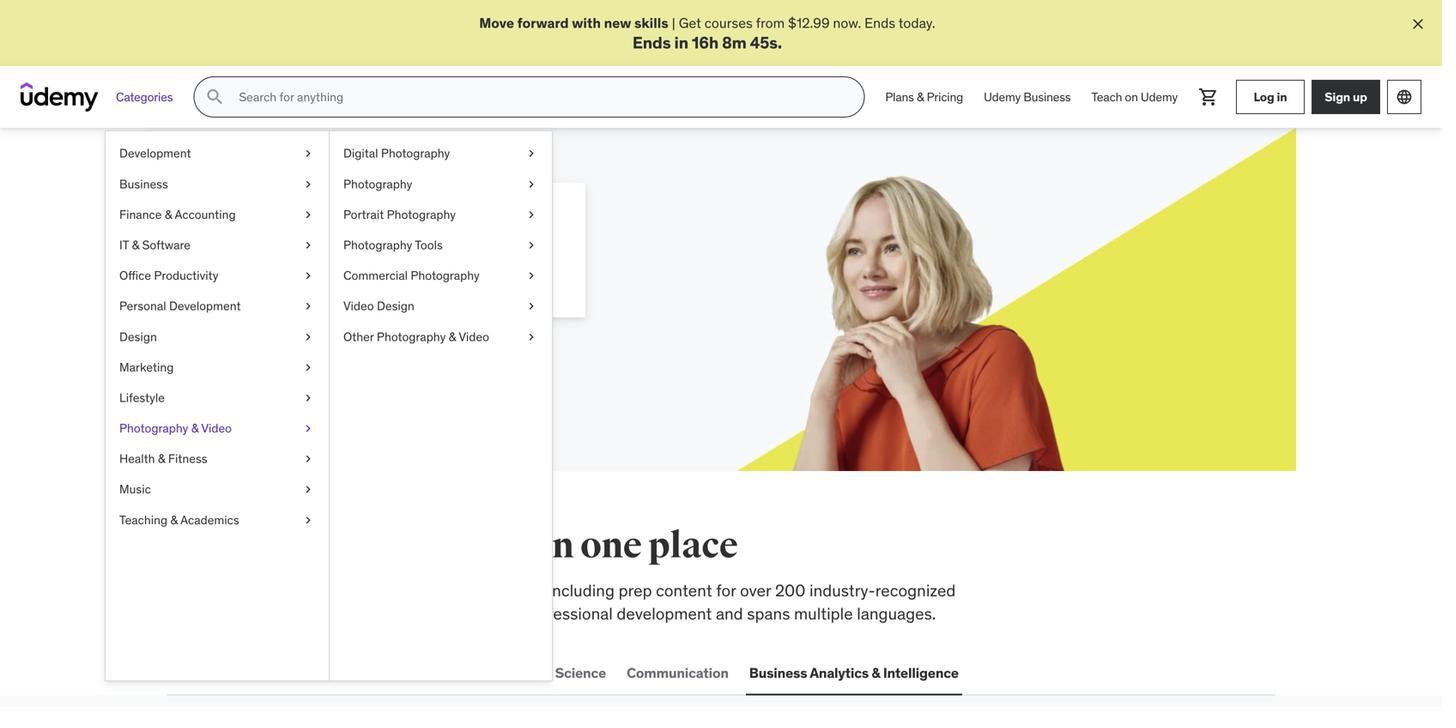 Task type: describe. For each thing, give the bounding box(es) containing it.
xsmall image for teaching & academics
[[301, 512, 315, 529]]

health
[[119, 451, 155, 467]]

skills
[[228, 203, 305, 238]]

a
[[395, 245, 402, 263]]

video design
[[344, 299, 415, 314]]

office productivity link
[[106, 261, 329, 291]]

all
[[167, 524, 217, 569]]

photography link
[[330, 169, 552, 200]]

need
[[452, 524, 534, 569]]

1 horizontal spatial ends
[[865, 14, 896, 32]]

xsmall image for video design
[[525, 298, 538, 315]]

leadership
[[431, 665, 502, 682]]

sign
[[1325, 89, 1351, 105]]

health & fitness
[[119, 451, 207, 467]]

shopping cart with 0 items image
[[1199, 87, 1219, 108]]

portrait photography link
[[330, 200, 552, 230]]

accounting
[[175, 207, 236, 222]]

certifications
[[323, 665, 410, 682]]

skills inside move forward with new skills | get courses from $12.99 now. ends today. ends in 16h 8m 45s .
[[635, 14, 669, 32]]

science
[[555, 665, 606, 682]]

2 vertical spatial in
[[541, 524, 574, 569]]

for for your
[[450, 245, 467, 263]]

business for business
[[119, 176, 168, 192]]

and
[[716, 604, 743, 624]]

place
[[649, 524, 738, 569]]

critical
[[236, 581, 285, 601]]

from
[[756, 14, 785, 32]]

16h 8m 45s
[[692, 32, 778, 53]]

over
[[740, 581, 772, 601]]

catalog
[[297, 604, 351, 624]]

skills for your future expand your potential with a course for as little as $12.99. sale ends today.
[[228, 203, 532, 282]]

one
[[580, 524, 642, 569]]

video design link
[[330, 291, 552, 322]]

photography up health & fitness
[[119, 421, 188, 436]]

photography tools
[[344, 237, 443, 253]]

teaching & academics
[[119, 513, 239, 528]]

web development
[[170, 665, 288, 682]]

photography down course
[[411, 268, 480, 283]]

it certifications
[[308, 665, 410, 682]]

it for it & software
[[119, 237, 129, 253]]

portrait photography
[[344, 207, 456, 222]]

other photography & video link
[[330, 322, 552, 352]]

udemy business link
[[974, 77, 1082, 118]]

finance
[[119, 207, 162, 222]]

other photography & video
[[344, 329, 489, 345]]

teach
[[1092, 89, 1123, 105]]

categories
[[116, 89, 173, 105]]

$12.99
[[788, 14, 830, 32]]

1 vertical spatial design
[[119, 329, 157, 345]]

with inside skills for your future expand your potential with a course for as little as $12.99. sale ends today.
[[365, 245, 391, 263]]

submit search image
[[205, 87, 225, 108]]

xsmall image for it & software
[[301, 237, 315, 254]]

log in link
[[1237, 80, 1305, 114]]

in inside move forward with new skills | get courses from $12.99 now. ends today. ends in 16h 8m 45s .
[[675, 32, 689, 53]]

photography up the commercial
[[344, 237, 413, 253]]

industry-
[[810, 581, 876, 601]]

development for personal
[[169, 299, 241, 314]]

tools
[[415, 237, 443, 253]]

design link
[[106, 322, 329, 352]]

xsmall image for music
[[301, 482, 315, 498]]

lifestyle link
[[106, 383, 329, 414]]

courses
[[705, 14, 753, 32]]

technical
[[426, 581, 492, 601]]

it for it certifications
[[308, 665, 320, 682]]

intelligence
[[884, 665, 959, 682]]

sign up
[[1325, 89, 1368, 105]]

move forward with new skills | get courses from $12.99 now. ends today. ends in 16h 8m 45s .
[[479, 14, 936, 53]]

academics
[[180, 513, 239, 528]]

to
[[408, 581, 423, 601]]

development
[[617, 604, 712, 624]]

200
[[775, 581, 806, 601]]

now.
[[833, 14, 862, 32]]

prep
[[619, 581, 652, 601]]

with inside move forward with new skills | get courses from $12.99 now. ends today. ends in 16h 8m 45s .
[[572, 14, 601, 32]]

content
[[656, 581, 712, 601]]

forward
[[517, 14, 569, 32]]

& for accounting
[[165, 207, 172, 222]]

teach on udemy
[[1092, 89, 1178, 105]]

photography tools link
[[330, 230, 552, 261]]

it certifications button
[[305, 653, 414, 694]]

|
[[672, 14, 676, 32]]

udemy inside udemy business link
[[984, 89, 1021, 105]]

data
[[522, 665, 552, 682]]

new
[[604, 14, 632, 32]]

covering
[[167, 581, 232, 601]]

& for fitness
[[158, 451, 165, 467]]

it & software link
[[106, 230, 329, 261]]

potential
[[308, 245, 362, 263]]

development inside 'link'
[[119, 146, 191, 161]]

& for academics
[[170, 513, 178, 528]]

close image
[[1410, 15, 1427, 33]]

commercial photography link
[[330, 261, 552, 291]]

xsmall image for portrait photography
[[525, 206, 538, 223]]

1 horizontal spatial design
[[377, 299, 415, 314]]

& for software
[[132, 237, 139, 253]]

spans
[[747, 604, 790, 624]]

photography & video link
[[106, 414, 329, 444]]

skills inside covering critical workplace skills to technical topics, including prep content for over 200 industry-recognized certifications, our catalog supports well-rounded professional development and spans multiple languages.
[[368, 581, 404, 601]]

teaching
[[119, 513, 168, 528]]

certifications,
[[167, 604, 266, 624]]

topics,
[[496, 581, 544, 601]]



Task type: locate. For each thing, give the bounding box(es) containing it.
0 horizontal spatial ends
[[633, 32, 671, 53]]

& right health
[[158, 451, 165, 467]]

2 horizontal spatial video
[[459, 329, 489, 345]]

udemy right on
[[1141, 89, 1178, 105]]

xsmall image inside music link
[[301, 482, 315, 498]]

skills up supports
[[368, 581, 404, 601]]

& right plans
[[917, 89, 924, 105]]

teaching & academics link
[[106, 505, 329, 536]]

0 horizontal spatial for
[[311, 203, 351, 238]]

plans
[[886, 89, 914, 105]]

0 vertical spatial design
[[377, 299, 415, 314]]

photography
[[381, 146, 450, 161], [344, 176, 413, 192], [387, 207, 456, 222], [344, 237, 413, 253], [411, 268, 480, 283], [377, 329, 446, 345], [119, 421, 188, 436]]

& right analytics
[[872, 665, 881, 682]]

1 vertical spatial it
[[308, 665, 320, 682]]

it up office
[[119, 237, 129, 253]]

for
[[311, 203, 351, 238], [450, 245, 467, 263], [716, 581, 736, 601]]

supports
[[355, 604, 420, 624]]

choose a language image
[[1396, 89, 1414, 106]]

categories button
[[106, 77, 183, 118]]

ends
[[306, 265, 336, 282]]

xsmall image for health & fitness
[[301, 451, 315, 468]]

business link
[[106, 169, 329, 200]]

1 horizontal spatial video
[[344, 299, 374, 314]]

udemy inside the teach on udemy link
[[1141, 89, 1178, 105]]

0 horizontal spatial video
[[201, 421, 232, 436]]

today.
[[899, 14, 936, 32], [339, 265, 376, 282]]

for up "potential" on the left top of page
[[311, 203, 351, 238]]

communication button
[[624, 653, 732, 694]]

finance & accounting link
[[106, 200, 329, 230]]

business analytics & intelligence button
[[746, 653, 963, 694]]

rounded
[[459, 604, 520, 624]]

business left "teach" on the top right
[[1024, 89, 1071, 105]]

video up other
[[344, 299, 374, 314]]

with left new
[[572, 14, 601, 32]]

log
[[1254, 89, 1275, 105]]

move
[[479, 14, 514, 32]]

xsmall image inside digital photography link
[[525, 145, 538, 162]]

other
[[344, 329, 374, 345]]

development for web
[[202, 665, 288, 682]]

course
[[405, 245, 447, 263]]

2 udemy from the left
[[1141, 89, 1178, 105]]

2 vertical spatial skills
[[368, 581, 404, 601]]

xsmall image for development
[[301, 145, 315, 162]]

web
[[170, 665, 199, 682]]

2 horizontal spatial for
[[716, 581, 736, 601]]

1 vertical spatial for
[[450, 245, 467, 263]]

xsmall image for design
[[301, 329, 315, 346]]

xsmall image inside photography link
[[525, 176, 538, 193]]

1 horizontal spatial business
[[750, 665, 808, 682]]

our
[[270, 604, 293, 624]]

0 horizontal spatial design
[[119, 329, 157, 345]]

on
[[1125, 89, 1139, 105]]

productivity
[[154, 268, 218, 283]]

1 vertical spatial business
[[119, 176, 168, 192]]

0 vertical spatial video
[[344, 299, 374, 314]]

xsmall image for photography tools
[[525, 237, 538, 254]]

& for pricing
[[917, 89, 924, 105]]

xsmall image for marketing
[[301, 359, 315, 376]]

get
[[679, 14, 701, 32]]

1 vertical spatial your
[[278, 245, 304, 263]]

0 vertical spatial skills
[[635, 14, 669, 32]]

1 horizontal spatial your
[[356, 203, 418, 238]]

digital photography link
[[330, 138, 552, 169]]

languages.
[[857, 604, 936, 624]]

2 as from the left
[[518, 245, 532, 263]]

0 vertical spatial development
[[119, 146, 191, 161]]

for for workplace
[[716, 581, 736, 601]]

Search for anything text field
[[236, 83, 844, 112]]

design
[[377, 299, 415, 314], [119, 329, 157, 345]]

development down office productivity "link"
[[169, 299, 241, 314]]

music
[[119, 482, 151, 497]]

udemy right pricing
[[984, 89, 1021, 105]]

& inside 'button'
[[872, 665, 881, 682]]

0 horizontal spatial business
[[119, 176, 168, 192]]

business inside 'button'
[[750, 665, 808, 682]]

0 vertical spatial your
[[356, 203, 418, 238]]

it inside button
[[308, 665, 320, 682]]

you
[[384, 524, 445, 569]]

office
[[119, 268, 151, 283]]

xsmall image
[[301, 145, 315, 162], [525, 145, 538, 162], [525, 176, 538, 193], [301, 206, 315, 223], [525, 206, 538, 223], [525, 237, 538, 254], [301, 268, 315, 284], [301, 298, 315, 315], [301, 329, 315, 346], [525, 329, 538, 346], [301, 359, 315, 376], [301, 390, 315, 407], [301, 420, 315, 437], [301, 451, 315, 468], [301, 482, 315, 498]]

1 vertical spatial development
[[169, 299, 241, 314]]

1 horizontal spatial as
[[518, 245, 532, 263]]

1 horizontal spatial udemy
[[1141, 89, 1178, 105]]

xsmall image inside photography tools link
[[525, 237, 538, 254]]

xsmall image inside health & fitness link
[[301, 451, 315, 468]]

video down lifestyle link
[[201, 421, 232, 436]]

0 vertical spatial for
[[311, 203, 351, 238]]

business up finance on the left top of the page
[[119, 176, 168, 192]]

in down "|"
[[675, 32, 689, 53]]

xsmall image inside the "video design" link
[[525, 298, 538, 315]]

as right little in the left of the page
[[518, 245, 532, 263]]

development down categories dropdown button
[[119, 146, 191, 161]]

xsmall image inside the 'personal development' link
[[301, 298, 315, 315]]

development inside button
[[202, 665, 288, 682]]

business down 'spans'
[[750, 665, 808, 682]]

1 horizontal spatial for
[[450, 245, 467, 263]]

1 vertical spatial with
[[365, 245, 391, 263]]

xsmall image inside portrait photography link
[[525, 206, 538, 223]]

2 vertical spatial development
[[202, 665, 288, 682]]

the
[[223, 524, 278, 569]]

photography up photography link
[[381, 146, 450, 161]]

analytics
[[810, 665, 869, 682]]

design down personal
[[119, 329, 157, 345]]

1 vertical spatial video
[[459, 329, 489, 345]]

in up including
[[541, 524, 574, 569]]

xsmall image inside commercial photography link
[[525, 268, 538, 284]]

1 horizontal spatial in
[[675, 32, 689, 53]]

communication
[[627, 665, 729, 682]]

xsmall image for office productivity
[[301, 268, 315, 284]]

& for video
[[191, 421, 199, 436]]

personal
[[119, 299, 166, 314]]

covering critical workplace skills to technical topics, including prep content for over 200 industry-recognized certifications, our catalog supports well-rounded professional development and spans multiple languages.
[[167, 581, 956, 624]]

skills up workplace
[[285, 524, 377, 569]]

log in
[[1254, 89, 1288, 105]]

recognized
[[876, 581, 956, 601]]

xsmall image inside marketing link
[[301, 359, 315, 376]]

for inside covering critical workplace skills to technical topics, including prep content for over 200 industry-recognized certifications, our catalog supports well-rounded professional development and spans multiple languages.
[[716, 581, 736, 601]]

xsmall image for finance & accounting
[[301, 206, 315, 223]]

0 vertical spatial it
[[119, 237, 129, 253]]

xsmall image for personal development
[[301, 298, 315, 315]]

xsmall image inside photography & video link
[[301, 420, 315, 437]]

xsmall image for business
[[301, 176, 315, 193]]

expand
[[228, 245, 275, 263]]

& up fitness
[[191, 421, 199, 436]]

xsmall image for photography & video
[[301, 420, 315, 437]]

udemy image
[[21, 83, 99, 112]]

0 vertical spatial business
[[1024, 89, 1071, 105]]

1 as from the left
[[470, 245, 484, 263]]

xsmall image inside development 'link'
[[301, 145, 315, 162]]

0 vertical spatial in
[[675, 32, 689, 53]]

sign up link
[[1312, 80, 1381, 114]]

2 vertical spatial for
[[716, 581, 736, 601]]

.
[[778, 32, 782, 53]]

xsmall image inside office productivity "link"
[[301, 268, 315, 284]]

photography up tools
[[387, 207, 456, 222]]

photography down the "video design" link
[[377, 329, 446, 345]]

xsmall image inside it & software link
[[301, 237, 315, 254]]

digital
[[344, 146, 378, 161]]

0 horizontal spatial with
[[365, 245, 391, 263]]

business for business analytics & intelligence
[[750, 665, 808, 682]]

2 vertical spatial business
[[750, 665, 808, 682]]

commercial
[[344, 268, 408, 283]]

fitness
[[168, 451, 207, 467]]

& right teaching at the left of the page
[[170, 513, 178, 528]]

photography up portrait
[[344, 176, 413, 192]]

udemy
[[984, 89, 1021, 105], [1141, 89, 1178, 105]]

development right "web"
[[202, 665, 288, 682]]

with
[[572, 14, 601, 32], [365, 245, 391, 263]]

0 horizontal spatial your
[[278, 245, 304, 263]]

development link
[[106, 138, 329, 169]]

1 horizontal spatial today.
[[899, 14, 936, 32]]

2 vertical spatial video
[[201, 421, 232, 436]]

business analytics & intelligence
[[750, 665, 959, 682]]

& up office
[[132, 237, 139, 253]]

design down commercial photography
[[377, 299, 415, 314]]

digital photography
[[344, 146, 450, 161]]

xsmall image for digital photography
[[525, 145, 538, 162]]

2 horizontal spatial business
[[1024, 89, 1071, 105]]

udemy business
[[984, 89, 1071, 105]]

up
[[1353, 89, 1368, 105]]

1 vertical spatial skills
[[285, 524, 377, 569]]

as left little in the left of the page
[[470, 245, 484, 263]]

0 horizontal spatial as
[[470, 245, 484, 263]]

1 horizontal spatial it
[[308, 665, 320, 682]]

xsmall image for commercial photography
[[525, 268, 538, 284]]

for up the and
[[716, 581, 736, 601]]

development
[[119, 146, 191, 161], [169, 299, 241, 314], [202, 665, 288, 682]]

your up a
[[356, 203, 418, 238]]

today. down "potential" on the left top of page
[[339, 265, 376, 282]]

1 horizontal spatial with
[[572, 14, 601, 32]]

personal development
[[119, 299, 241, 314]]

marketing
[[119, 360, 174, 375]]

xsmall image inside other photography & video link
[[525, 329, 538, 346]]

xsmall image
[[301, 176, 315, 193], [301, 237, 315, 254], [525, 268, 538, 284], [525, 298, 538, 315], [301, 512, 315, 529]]

video
[[344, 299, 374, 314], [459, 329, 489, 345], [201, 421, 232, 436]]

xsmall image inside teaching & academics link
[[301, 512, 315, 529]]

1 vertical spatial in
[[1277, 89, 1288, 105]]

xsmall image inside lifestyle link
[[301, 390, 315, 407]]

it & software
[[119, 237, 191, 253]]

&
[[917, 89, 924, 105], [165, 207, 172, 222], [132, 237, 139, 253], [449, 329, 456, 345], [191, 421, 199, 436], [158, 451, 165, 467], [170, 513, 178, 528], [872, 665, 881, 682]]

web development button
[[167, 653, 291, 694]]

0 horizontal spatial today.
[[339, 265, 376, 282]]

skills left "|"
[[635, 14, 669, 32]]

0 horizontal spatial it
[[119, 237, 129, 253]]

1 vertical spatial today.
[[339, 265, 376, 282]]

in right 'log'
[[1277, 89, 1288, 105]]

your up sale
[[278, 245, 304, 263]]

0 horizontal spatial udemy
[[984, 89, 1021, 105]]

today. right now.
[[899, 14, 936, 32]]

it left the "certifications"
[[308, 665, 320, 682]]

leadership button
[[427, 653, 505, 694]]

sale
[[276, 265, 303, 282]]

music link
[[106, 475, 329, 505]]

today. inside move forward with new skills | get courses from $12.99 now. ends today. ends in 16h 8m 45s .
[[899, 14, 936, 32]]

xsmall image inside design link
[[301, 329, 315, 346]]

xsmall image for photography
[[525, 176, 538, 193]]

with left a
[[365, 245, 391, 263]]

well-
[[424, 604, 459, 624]]

professional
[[524, 604, 613, 624]]

xsmall image inside finance & accounting link
[[301, 206, 315, 223]]

xsmall image for lifestyle
[[301, 390, 315, 407]]

& down the "video design" link
[[449, 329, 456, 345]]

xsmall image for other photography & video
[[525, 329, 538, 346]]

xsmall image inside business link
[[301, 176, 315, 193]]

skills
[[635, 14, 669, 32], [285, 524, 377, 569], [368, 581, 404, 601]]

0 vertical spatial with
[[572, 14, 601, 32]]

lifestyle
[[119, 390, 165, 406]]

for right tools
[[450, 245, 467, 263]]

1 udemy from the left
[[984, 89, 1021, 105]]

video down the "video design" link
[[459, 329, 489, 345]]

2 horizontal spatial in
[[1277, 89, 1288, 105]]

& right finance on the left top of the page
[[165, 207, 172, 222]]

all the skills you need in one place
[[167, 524, 738, 569]]

0 vertical spatial today.
[[899, 14, 936, 32]]

little
[[487, 245, 515, 263]]

data science button
[[519, 653, 610, 694]]

0 horizontal spatial in
[[541, 524, 574, 569]]

today. inside skills for your future expand your potential with a course for as little as $12.99. sale ends today.
[[339, 265, 376, 282]]



Task type: vqa. For each thing, say whether or not it's contained in the screenshot.
pro
no



